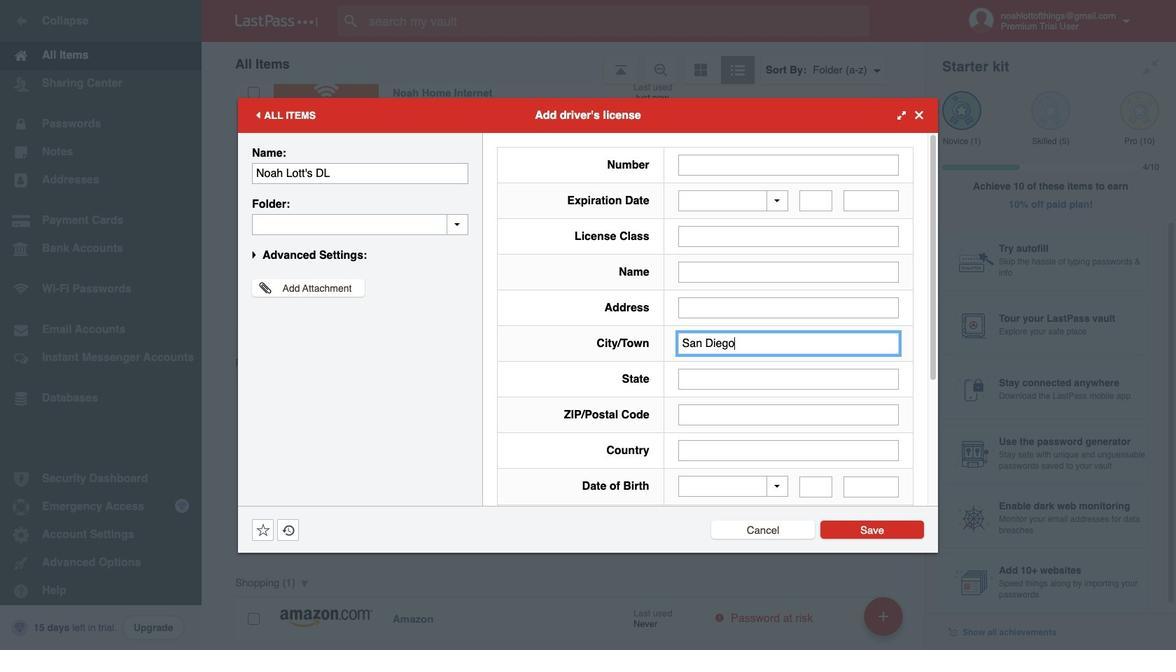 Task type: locate. For each thing, give the bounding box(es) containing it.
None text field
[[252, 163, 469, 184], [252, 214, 469, 235], [678, 226, 899, 247], [678, 298, 899, 319], [678, 333, 899, 354], [678, 369, 899, 390], [678, 405, 899, 426], [678, 441, 899, 462], [800, 477, 833, 498], [844, 477, 899, 498], [252, 163, 469, 184], [252, 214, 469, 235], [678, 226, 899, 247], [678, 298, 899, 319], [678, 333, 899, 354], [678, 369, 899, 390], [678, 405, 899, 426], [678, 441, 899, 462], [800, 477, 833, 498], [844, 477, 899, 498]]

None text field
[[678, 154, 899, 175], [800, 190, 833, 212], [844, 190, 899, 212], [678, 262, 899, 283], [678, 154, 899, 175], [800, 190, 833, 212], [844, 190, 899, 212], [678, 262, 899, 283]]

dialog
[[238, 98, 938, 651]]



Task type: describe. For each thing, give the bounding box(es) containing it.
new item navigation
[[859, 593, 912, 651]]

Search search field
[[338, 6, 897, 36]]

main navigation navigation
[[0, 0, 202, 651]]

search my vault text field
[[338, 6, 897, 36]]

vault options navigation
[[202, 42, 926, 84]]

lastpass image
[[235, 15, 318, 27]]

new item image
[[879, 612, 889, 622]]



